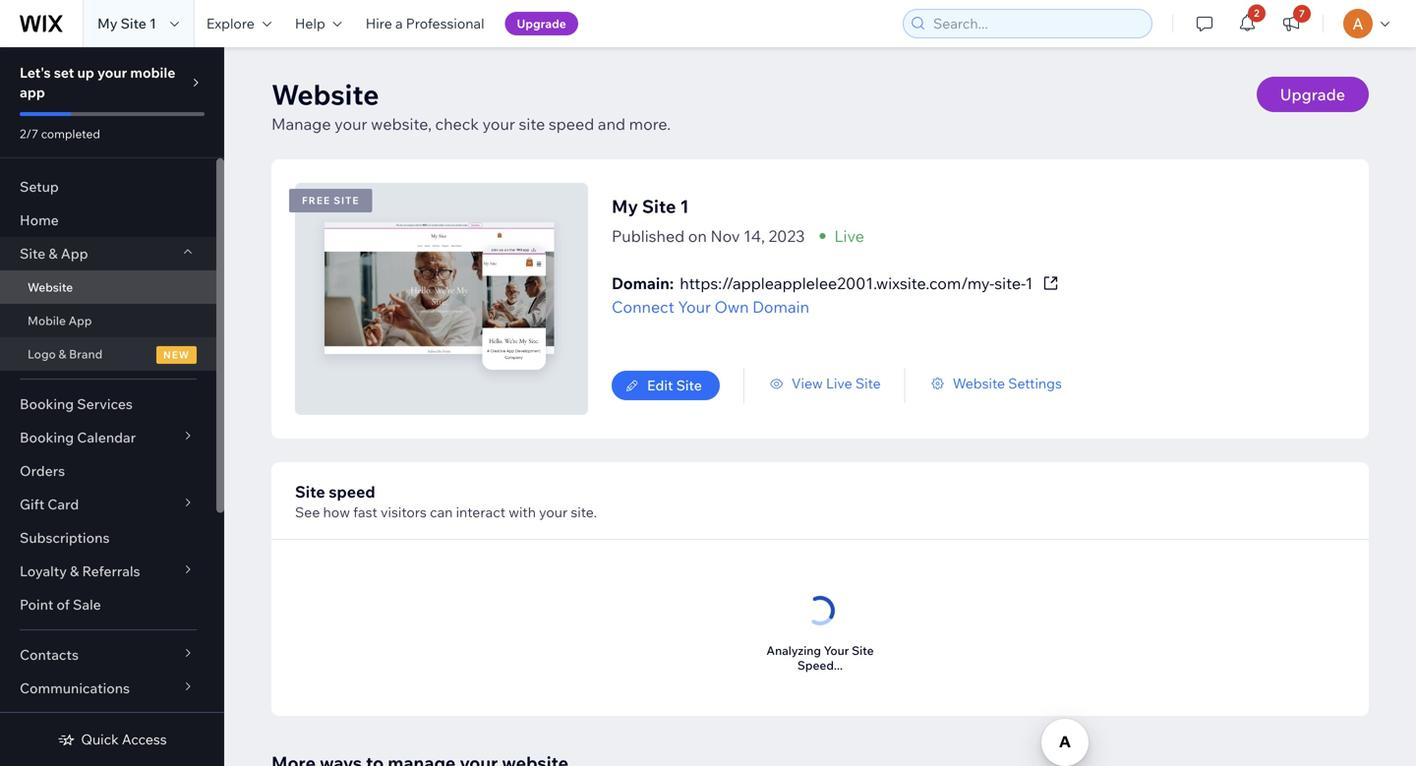 Task type: locate. For each thing, give the bounding box(es) containing it.
1 horizontal spatial upgrade
[[1281, 85, 1346, 104]]

help
[[295, 15, 325, 32]]

edit site link
[[612, 371, 720, 400]]

live up https://appleapplelee2001.wixsite.com/my-site-1
[[835, 226, 865, 246]]

0 horizontal spatial my site 1
[[97, 15, 156, 32]]

how
[[323, 504, 350, 521]]

& right loyalty
[[70, 563, 79, 580]]

upgrade button
[[505, 12, 578, 35], [1257, 77, 1370, 112]]

website inside button
[[953, 375, 1006, 392]]

website
[[272, 77, 379, 112], [28, 280, 73, 295], [953, 375, 1006, 392]]

0 horizontal spatial my
[[97, 15, 118, 32]]

your
[[97, 64, 127, 81], [335, 114, 367, 134], [483, 114, 515, 134], [539, 504, 568, 521]]

booking up orders
[[20, 429, 74, 446]]

2 horizontal spatial website
[[953, 375, 1006, 392]]

site speed see how fast visitors can interact with your site.
[[295, 482, 597, 521]]

2 horizontal spatial &
[[70, 563, 79, 580]]

0 horizontal spatial speed
[[329, 482, 375, 502]]

0 vertical spatial &
[[49, 245, 58, 262]]

logo & brand
[[28, 347, 103, 362]]

with
[[509, 504, 536, 521]]

speed inside the website manage your website, check your site speed and more.
[[549, 114, 595, 134]]

more.
[[629, 114, 671, 134]]

on
[[688, 226, 707, 246]]

your inside site speed see how fast visitors can interact with your site.
[[539, 504, 568, 521]]

contacts
[[20, 646, 79, 664]]

0 horizontal spatial upgrade button
[[505, 12, 578, 35]]

of
[[57, 596, 70, 613]]

2/7 completed
[[20, 126, 100, 141]]

and
[[598, 114, 626, 134]]

1 vertical spatial my
[[612, 195, 638, 217]]

0 vertical spatial live
[[835, 226, 865, 246]]

connect your own domain
[[612, 297, 810, 317]]

1 horizontal spatial speed
[[549, 114, 595, 134]]

2 vertical spatial website
[[953, 375, 1006, 392]]

access
[[122, 731, 167, 748]]

1 inside https://appleapplelee2001.wixsite.com/my-site-1 link
[[1026, 274, 1033, 293]]

website left 'settings'
[[953, 375, 1006, 392]]

1 horizontal spatial your
[[824, 643, 849, 658]]

mobile
[[130, 64, 175, 81]]

live right view
[[826, 375, 853, 392]]

view live site
[[792, 375, 881, 392]]

1 vertical spatial &
[[59, 347, 66, 362]]

7 button
[[1270, 0, 1313, 47]]

upgrade
[[517, 16, 566, 31], [1281, 85, 1346, 104]]

1 vertical spatial 1
[[680, 195, 689, 217]]

my site 1 up mobile
[[97, 15, 156, 32]]

let's set up your mobile app
[[20, 64, 175, 101]]

website manage your website, check your site speed and more.
[[272, 77, 671, 134]]

website for website settings
[[953, 375, 1006, 392]]

site inside 'popup button'
[[20, 245, 46, 262]]

site
[[121, 15, 146, 32], [642, 195, 676, 217], [20, 245, 46, 262], [856, 375, 881, 392], [676, 377, 702, 394], [295, 482, 325, 502], [852, 643, 874, 658]]

booking for booking services
[[20, 396, 74, 413]]

free
[[302, 194, 331, 207]]

upgrade down 7 button on the top right of the page
[[1281, 85, 1346, 104]]

set
[[54, 64, 74, 81]]

0 horizontal spatial your
[[678, 297, 711, 317]]

site & app button
[[0, 237, 216, 271]]

your left own
[[678, 297, 711, 317]]

professional
[[406, 15, 485, 32]]

1 horizontal spatial upgrade button
[[1257, 77, 1370, 112]]

my up let's set up your mobile app on the top left
[[97, 15, 118, 32]]

2 vertical spatial &
[[70, 563, 79, 580]]

your
[[678, 297, 711, 317], [824, 643, 849, 658]]

upgrade right professional
[[517, 16, 566, 31]]

0 vertical spatial booking
[[20, 396, 74, 413]]

0 vertical spatial upgrade
[[517, 16, 566, 31]]

0 horizontal spatial 1
[[150, 15, 156, 32]]

https://appleapplelee2001.wixsite.com/my-
[[680, 274, 995, 293]]

2 vertical spatial 1
[[1026, 274, 1033, 293]]

website settings button
[[929, 375, 1062, 393]]

your right up
[[97, 64, 127, 81]]

1 horizontal spatial 1
[[680, 195, 689, 217]]

website up manage
[[272, 77, 379, 112]]

site down home on the top of the page
[[20, 245, 46, 262]]

0 horizontal spatial website
[[28, 280, 73, 295]]

2 horizontal spatial 1
[[1026, 274, 1033, 293]]

1 horizontal spatial my site 1
[[612, 195, 689, 217]]

upgrade button down 7 button on the top right of the page
[[1257, 77, 1370, 112]]

hire a professional
[[366, 15, 485, 32]]

edit site
[[647, 377, 702, 394]]

speed
[[549, 114, 595, 134], [329, 482, 375, 502]]

upgrade button right professional
[[505, 12, 578, 35]]

my
[[97, 15, 118, 32], [612, 195, 638, 217]]

your left site.
[[539, 504, 568, 521]]

2 booking from the top
[[20, 429, 74, 446]]

14,
[[744, 226, 765, 246]]

0 vertical spatial website
[[272, 77, 379, 112]]

site up see on the left bottom of page
[[295, 482, 325, 502]]

view live site link
[[768, 375, 881, 393]]

website inside "sidebar" element
[[28, 280, 73, 295]]

1 vertical spatial speed
[[329, 482, 375, 502]]

explore
[[207, 15, 255, 32]]

site right speed... on the bottom right of the page
[[852, 643, 874, 658]]

app right "mobile"
[[68, 313, 92, 328]]

live
[[835, 226, 865, 246], [826, 375, 853, 392]]

published
[[612, 226, 685, 246]]

1 vertical spatial website
[[28, 280, 73, 295]]

& inside site & app 'popup button'
[[49, 245, 58, 262]]

website for website
[[28, 280, 73, 295]]

booking up 'booking calendar' at the bottom left of page
[[20, 396, 74, 413]]

& down home on the top of the page
[[49, 245, 58, 262]]

site-
[[995, 274, 1026, 293]]

& inside the 'loyalty & referrals' popup button
[[70, 563, 79, 580]]

app
[[61, 245, 88, 262], [68, 313, 92, 328]]

website inside the website manage your website, check your site speed and more.
[[272, 77, 379, 112]]

your inside the analyzing your site speed...
[[824, 643, 849, 658]]

website settings
[[953, 375, 1062, 392]]

1 vertical spatial your
[[824, 643, 849, 658]]

upgrade for the leftmost "upgrade" button
[[517, 16, 566, 31]]

home link
[[0, 204, 216, 237]]

booking inside dropdown button
[[20, 429, 74, 446]]

setup link
[[0, 170, 216, 204]]

0 vertical spatial your
[[678, 297, 711, 317]]

app down home link
[[61, 245, 88, 262]]

your right manage
[[335, 114, 367, 134]]

website link
[[0, 271, 216, 304]]

edit
[[647, 377, 673, 394]]

referrals
[[82, 563, 140, 580]]

speed right site
[[549, 114, 595, 134]]

website up "mobile"
[[28, 280, 73, 295]]

brand
[[69, 347, 103, 362]]

1 booking from the top
[[20, 396, 74, 413]]

0 vertical spatial speed
[[549, 114, 595, 134]]

your right analyzing
[[824, 643, 849, 658]]

& right logo
[[59, 347, 66, 362]]

gift card
[[20, 496, 79, 513]]

my up published
[[612, 195, 638, 217]]

hire
[[366, 15, 392, 32]]

&
[[49, 245, 58, 262], [59, 347, 66, 362], [70, 563, 79, 580]]

my site 1
[[97, 15, 156, 32], [612, 195, 689, 217]]

orders
[[20, 462, 65, 480]]

speed inside site speed see how fast visitors can interact with your site.
[[329, 482, 375, 502]]

site right view
[[856, 375, 881, 392]]

0 horizontal spatial &
[[49, 245, 58, 262]]

analyzing your site speed...
[[767, 643, 874, 673]]

my site 1 up published
[[612, 195, 689, 217]]

domain:
[[612, 274, 674, 293]]

booking
[[20, 396, 74, 413], [20, 429, 74, 446]]

interact
[[456, 504, 506, 521]]

1 horizontal spatial website
[[272, 77, 379, 112]]

speed up fast on the left bottom of page
[[329, 482, 375, 502]]

your inside button
[[678, 297, 711, 317]]

quick access button
[[57, 731, 167, 749]]

upgrade for the bottommost "upgrade" button
[[1281, 85, 1346, 104]]

0 vertical spatial app
[[61, 245, 88, 262]]

your for site
[[824, 643, 849, 658]]

0 vertical spatial my site 1
[[97, 15, 156, 32]]

point of sale link
[[0, 588, 216, 622]]

0 horizontal spatial upgrade
[[517, 16, 566, 31]]

1 horizontal spatial &
[[59, 347, 66, 362]]

1 vertical spatial upgrade
[[1281, 85, 1346, 104]]

1 vertical spatial booking
[[20, 429, 74, 446]]

0 vertical spatial upgrade button
[[505, 12, 578, 35]]

speed...
[[798, 658, 843, 673]]



Task type: vqa. For each thing, say whether or not it's contained in the screenshot.
the website inside the website manage your website, check your site speed and more.
yes



Task type: describe. For each thing, give the bounding box(es) containing it.
& for logo
[[59, 347, 66, 362]]

setup
[[20, 178, 59, 195]]

1 vertical spatial live
[[826, 375, 853, 392]]

visitors
[[381, 504, 427, 521]]

Search... field
[[928, 10, 1146, 37]]

loyalty & referrals
[[20, 563, 140, 580]]

2
[[1255, 7, 1260, 19]]

app inside 'popup button'
[[61, 245, 88, 262]]

loyalty & referrals button
[[0, 555, 216, 588]]

& for loyalty
[[70, 563, 79, 580]]

completed
[[41, 126, 100, 141]]

subscriptions
[[20, 529, 110, 547]]

view
[[792, 375, 823, 392]]

manage
[[272, 114, 331, 134]]

site inside site speed see how fast visitors can interact with your site.
[[295, 482, 325, 502]]

app
[[20, 84, 45, 101]]

published on nov 14, 2023
[[612, 226, 805, 246]]

site up published
[[642, 195, 676, 217]]

can
[[430, 504, 453, 521]]

connect
[[612, 297, 675, 317]]

quick
[[81, 731, 119, 748]]

sale
[[73, 596, 101, 613]]

analyzing
[[767, 643, 822, 658]]

your left site
[[483, 114, 515, 134]]

gift
[[20, 496, 44, 513]]

sidebar element
[[0, 47, 224, 766]]

home
[[20, 212, 59, 229]]

connect your own domain button
[[612, 295, 810, 319]]

site up mobile
[[121, 15, 146, 32]]

calendar
[[77, 429, 136, 446]]

1 vertical spatial upgrade button
[[1257, 77, 1370, 112]]

2/7
[[20, 126, 38, 141]]

domain
[[753, 297, 810, 317]]

site & app
[[20, 245, 88, 262]]

point
[[20, 596, 53, 613]]

booking calendar button
[[0, 421, 216, 455]]

services
[[77, 396, 133, 413]]

free site
[[302, 194, 360, 207]]

0 vertical spatial 1
[[150, 15, 156, 32]]

orders link
[[0, 455, 216, 488]]

logo
[[28, 347, 56, 362]]

a
[[395, 15, 403, 32]]

settings
[[1009, 375, 1062, 392]]

site.
[[571, 504, 597, 521]]

loyalty
[[20, 563, 67, 580]]

gift card button
[[0, 488, 216, 521]]

site right edit on the left
[[676, 377, 702, 394]]

mobile
[[28, 313, 66, 328]]

booking for booking calendar
[[20, 429, 74, 446]]

booking services link
[[0, 388, 216, 421]]

website for website manage your website, check your site speed and more.
[[272, 77, 379, 112]]

0 vertical spatial my
[[97, 15, 118, 32]]

contacts button
[[0, 639, 216, 672]]

communications button
[[0, 672, 216, 705]]

site
[[519, 114, 545, 134]]

booking services
[[20, 396, 133, 413]]

own
[[715, 297, 749, 317]]

2023
[[769, 226, 805, 246]]

see
[[295, 504, 320, 521]]

1 vertical spatial my site 1
[[612, 195, 689, 217]]

mobile app
[[28, 313, 92, 328]]

https://appleapplelee2001.wixsite.com/my-site-1
[[680, 274, 1033, 293]]

new
[[163, 349, 190, 361]]

point of sale
[[20, 596, 101, 613]]

subscriptions link
[[0, 521, 216, 555]]

up
[[77, 64, 94, 81]]

let's
[[20, 64, 51, 81]]

mobile app link
[[0, 304, 216, 337]]

card
[[48, 496, 79, 513]]

website,
[[371, 114, 432, 134]]

communications
[[20, 680, 130, 697]]

check
[[435, 114, 479, 134]]

1 vertical spatial app
[[68, 313, 92, 328]]

your for own
[[678, 297, 711, 317]]

site
[[334, 194, 360, 207]]

fast
[[353, 504, 378, 521]]

7
[[1300, 7, 1306, 20]]

help button
[[283, 0, 354, 47]]

1 horizontal spatial my
[[612, 195, 638, 217]]

site inside the analyzing your site speed...
[[852, 643, 874, 658]]

booking calendar
[[20, 429, 136, 446]]

& for site
[[49, 245, 58, 262]]

your inside let's set up your mobile app
[[97, 64, 127, 81]]

hire a professional link
[[354, 0, 496, 47]]

quick access
[[81, 731, 167, 748]]



